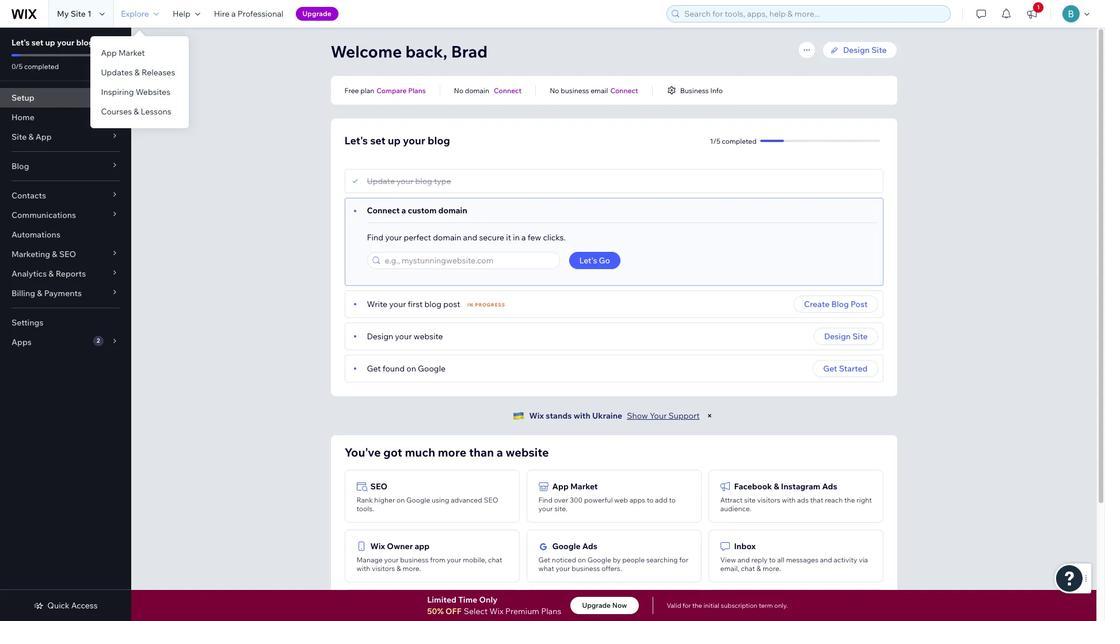 Task type: vqa. For each thing, say whether or not it's contained in the screenshot.
Wix related to Wix Owner app
yes



Task type: describe. For each thing, give the bounding box(es) containing it.
perfect
[[404, 233, 431, 243]]

no for no business email connect
[[550, 86, 559, 95]]

get for get found on google
[[367, 364, 381, 374]]

more
[[438, 446, 467, 460]]

plan
[[361, 86, 374, 95]]

analytics & reports
[[734, 602, 808, 612]]

on for higher
[[397, 496, 405, 505]]

analytics for analytics & reports
[[734, 602, 771, 612]]

let's go button
[[569, 252, 621, 269]]

clicks.
[[543, 233, 566, 243]]

a right the hire
[[231, 9, 236, 19]]

analytics & reports
[[12, 269, 86, 279]]

update
[[367, 176, 395, 187]]

courses & lessons
[[101, 107, 171, 117]]

communications
[[12, 210, 76, 221]]

back,
[[406, 41, 448, 62]]

attract site visitors with ads that reach the right audience.
[[721, 496, 872, 514]]

2 horizontal spatial and
[[820, 556, 832, 565]]

& for courses & lessons
[[134, 107, 139, 117]]

blog left type
[[415, 176, 432, 187]]

site inside button
[[853, 332, 868, 342]]

google up noticed
[[552, 542, 581, 552]]

0 horizontal spatial plans
[[408, 86, 426, 95]]

domain for perfect
[[433, 233, 461, 243]]

business info
[[680, 86, 723, 95]]

google for noticed
[[588, 556, 611, 565]]

financial
[[552, 602, 587, 612]]

the inside attract site visitors with ads that reach the right audience.
[[845, 496, 855, 505]]

all
[[778, 556, 785, 565]]

design down 'write'
[[367, 332, 393, 342]]

show your support button
[[627, 411, 700, 421]]

few
[[528, 233, 541, 243]]

find your perfect domain and secure it in a few clicks.
[[367, 233, 566, 243]]

blog inside button
[[832, 299, 849, 310]]

app market link
[[91, 43, 189, 63]]

sidebar element
[[0, 28, 131, 622]]

offers.
[[602, 565, 622, 573]]

for inside get noticed on google by people searching for what your business offers.
[[680, 556, 689, 565]]

your up get found on google
[[395, 332, 412, 342]]

analytics for analytics & reports
[[12, 269, 47, 279]]

valid
[[667, 602, 681, 610]]

visitors inside manage your business from your mobile, chat with visitors & more.
[[372, 565, 395, 573]]

0 horizontal spatial connect
[[367, 206, 400, 216]]

wix inside limited time only 50% off select wix premium plans
[[490, 607, 504, 617]]

brad
[[451, 41, 488, 62]]

ads
[[797, 496, 809, 505]]

plans inside limited time only 50% off select wix premium plans
[[541, 607, 562, 617]]

off
[[446, 607, 462, 617]]

0 vertical spatial design site
[[843, 45, 887, 55]]

0 vertical spatial website
[[414, 332, 443, 342]]

valid for the initial subscription term only.
[[667, 602, 788, 610]]

site & app button
[[0, 127, 131, 147]]

0 vertical spatial with
[[574, 411, 591, 421]]

a right than
[[497, 446, 503, 460]]

1 vertical spatial let's
[[345, 134, 368, 147]]

0 vertical spatial domain
[[465, 86, 489, 95]]

blog inside dropdown button
[[12, 161, 29, 172]]

2 horizontal spatial connect
[[611, 86, 638, 95]]

find over 300 powerful web apps to add to your site.
[[539, 496, 676, 514]]

right
[[857, 496, 872, 505]]

marketing & seo button
[[0, 245, 131, 264]]

reports
[[56, 269, 86, 279]]

wix for wix owner app
[[370, 542, 385, 552]]

info
[[711, 86, 723, 95]]

google for found
[[418, 364, 446, 374]]

your left perfect
[[385, 233, 402, 243]]

blog up type
[[428, 134, 450, 147]]

lessons
[[141, 107, 171, 117]]

professional
[[238, 9, 284, 19]]

mobile,
[[463, 556, 487, 565]]

email
[[370, 602, 392, 612]]

courses
[[101, 107, 132, 117]]

tools.
[[357, 505, 374, 514]]

0/5 completed
[[12, 62, 59, 71]]

chat inside view and reply to all messages and activity via email, chat & more.
[[741, 565, 755, 573]]

using
[[432, 496, 449, 505]]

home
[[12, 112, 34, 123]]

more. inside manage your business from your mobile, chat with visitors & more.
[[403, 565, 421, 573]]

access
[[71, 601, 98, 611]]

compare
[[377, 86, 407, 95]]

your right from
[[447, 556, 461, 565]]

write your first blog post
[[367, 299, 460, 310]]

a right in at the left of the page
[[522, 233, 526, 243]]

limited
[[427, 595, 457, 606]]

design down search for tools, apps, help & more... field
[[843, 45, 870, 55]]

50%
[[427, 607, 444, 617]]

it
[[506, 233, 511, 243]]

explore
[[121, 9, 149, 19]]

inspiring websites link
[[91, 82, 189, 102]]

let's inside sidebar element
[[12, 37, 30, 48]]

& inside view and reply to all messages and activity via email, chat & more.
[[757, 565, 761, 573]]

get started button
[[813, 360, 878, 378]]

reply
[[752, 556, 768, 565]]

email marketing
[[370, 602, 433, 612]]

people
[[622, 556, 645, 565]]

quick access
[[47, 601, 98, 611]]

help button
[[166, 0, 207, 28]]

contacts
[[12, 191, 46, 201]]

on for found
[[407, 364, 416, 374]]

1 horizontal spatial website
[[506, 446, 549, 460]]

quick
[[47, 601, 69, 611]]

1 vertical spatial set
[[370, 134, 386, 147]]

show
[[627, 411, 648, 421]]

& for analytics & reports
[[772, 602, 778, 612]]

inspiring websites
[[101, 87, 170, 97]]

design your website
[[367, 332, 443, 342]]

& inside manage your business from your mobile, chat with visitors & more.
[[397, 565, 401, 573]]

your inside sidebar element
[[57, 37, 74, 48]]

owner
[[387, 542, 413, 552]]

set inside sidebar element
[[31, 37, 43, 48]]

1 horizontal spatial to
[[669, 496, 676, 505]]

than
[[469, 446, 494, 460]]

completed for 1/5 completed
[[722, 137, 757, 145]]

messages
[[786, 556, 819, 565]]

on for noticed
[[578, 556, 586, 565]]

site.
[[555, 505, 568, 514]]

completed for 0/5 completed
[[24, 62, 59, 71]]

1/5 completed
[[710, 137, 757, 145]]

in
[[513, 233, 520, 243]]

1 horizontal spatial seo
[[370, 482, 388, 492]]

payments
[[44, 288, 82, 299]]

manage
[[357, 556, 383, 565]]

0 horizontal spatial and
[[463, 233, 477, 243]]

email
[[591, 86, 608, 95]]

your left first
[[389, 299, 406, 310]]

over
[[554, 496, 568, 505]]

automations link
[[0, 225, 131, 245]]

create blog post button
[[794, 296, 878, 313]]

got
[[384, 446, 402, 460]]

now
[[612, 602, 627, 610]]

0 horizontal spatial to
[[647, 496, 654, 505]]

hire
[[214, 9, 230, 19]]

300
[[570, 496, 583, 505]]

inbox
[[734, 542, 756, 552]]

your down owner
[[384, 556, 399, 565]]

with inside manage your business from your mobile, chat with visitors & more.
[[357, 565, 370, 573]]

let's set up your blog inside sidebar element
[[12, 37, 94, 48]]

design site button
[[814, 328, 878, 345]]

upgrade for upgrade
[[303, 9, 331, 18]]

let's go
[[579, 256, 610, 266]]

ukraine
[[592, 411, 622, 421]]

a left custom
[[402, 206, 406, 216]]

1 horizontal spatial let's set up your blog
[[345, 134, 450, 147]]

seo inside dropdown button
[[59, 249, 76, 260]]

& for billing & payments
[[37, 288, 42, 299]]

subscription
[[721, 602, 758, 610]]

1 vertical spatial up
[[388, 134, 401, 147]]

0 horizontal spatial ads
[[583, 542, 598, 552]]

you've
[[345, 446, 381, 460]]

rank higher on google using advanced seo tools.
[[357, 496, 498, 514]]

web
[[615, 496, 628, 505]]

1 inside 'button'
[[1037, 3, 1040, 11]]

2 horizontal spatial app
[[552, 482, 569, 492]]

0 horizontal spatial app market
[[101, 48, 145, 58]]

& for analytics & reports
[[49, 269, 54, 279]]

setup link
[[0, 88, 131, 108]]



Task type: locate. For each thing, give the bounding box(es) containing it.
1 no from the left
[[454, 86, 464, 95]]

wix stands with ukraine show your support
[[529, 411, 700, 421]]

on down 'google ads'
[[578, 556, 586, 565]]

in progress
[[468, 302, 506, 308]]

blog left post
[[832, 299, 849, 310]]

0 vertical spatial blog
[[12, 161, 29, 172]]

1 horizontal spatial plans
[[541, 607, 562, 617]]

1 horizontal spatial no
[[550, 86, 559, 95]]

get noticed on google by people searching for what your business offers.
[[539, 556, 689, 573]]

get for get started
[[824, 364, 837, 374]]

free plan compare plans
[[345, 86, 426, 95]]

releases
[[142, 67, 175, 78]]

0 vertical spatial let's
[[12, 37, 30, 48]]

updates
[[101, 67, 133, 78]]

1 horizontal spatial connect link
[[611, 85, 638, 96]]

0 vertical spatial up
[[45, 37, 55, 48]]

marketing right email
[[393, 602, 433, 612]]

up up update
[[388, 134, 401, 147]]

in
[[468, 302, 474, 308]]

more. down 'app'
[[403, 565, 421, 573]]

site inside popup button
[[12, 132, 27, 142]]

type
[[434, 176, 451, 187]]

business left email
[[561, 86, 589, 95]]

business inside manage your business from your mobile, chat with visitors & more.
[[400, 556, 429, 565]]

app up updates
[[101, 48, 117, 58]]

no left email
[[550, 86, 559, 95]]

1 vertical spatial completed
[[722, 137, 757, 145]]

get left started in the bottom right of the page
[[824, 364, 837, 374]]

to left add
[[647, 496, 654, 505]]

0/5
[[12, 62, 23, 71]]

0 vertical spatial marketing
[[12, 249, 50, 260]]

more. left messages at the right
[[763, 565, 781, 573]]

1 horizontal spatial more.
[[763, 565, 781, 573]]

chat
[[488, 556, 502, 565], [741, 565, 755, 573]]

1
[[1037, 3, 1040, 11], [88, 9, 91, 19]]

to right add
[[669, 496, 676, 505]]

and down inbox
[[738, 556, 750, 565]]

marketing down the automations
[[12, 249, 50, 260]]

and left secure
[[463, 233, 477, 243]]

0 horizontal spatial website
[[414, 332, 443, 342]]

1 horizontal spatial and
[[738, 556, 750, 565]]

2
[[97, 337, 100, 345]]

your down my
[[57, 37, 74, 48]]

chat inside manage your business from your mobile, chat with visitors & more.
[[488, 556, 502, 565]]

your inside get noticed on google by people searching for what your business offers.
[[556, 565, 570, 573]]

your left site.
[[539, 505, 553, 514]]

0 horizontal spatial analytics
[[12, 269, 47, 279]]

0 horizontal spatial get
[[367, 364, 381, 374]]

1 vertical spatial find
[[539, 496, 553, 505]]

ads
[[822, 482, 838, 492], [583, 542, 598, 552]]

on inside get noticed on google by people searching for what your business offers.
[[578, 556, 586, 565]]

0 horizontal spatial chat
[[488, 556, 502, 565]]

the left right
[[845, 496, 855, 505]]

updates & releases link
[[91, 63, 189, 82]]

billing
[[12, 288, 35, 299]]

get for get noticed on google by people searching for what your business offers.
[[539, 556, 551, 565]]

google for higher
[[407, 496, 430, 505]]

0 vertical spatial seo
[[59, 249, 76, 260]]

google ads
[[552, 542, 598, 552]]

more. inside view and reply to all messages and activity via email, chat & more.
[[763, 565, 781, 573]]

1 horizontal spatial blog
[[832, 299, 849, 310]]

let's
[[12, 37, 30, 48], [345, 134, 368, 147], [579, 256, 597, 266]]

set up update
[[370, 134, 386, 147]]

analytics inside analytics & reports button
[[734, 602, 771, 612]]

app inside popup button
[[36, 132, 52, 142]]

2 vertical spatial with
[[357, 565, 370, 573]]

completed right 1/5
[[722, 137, 757, 145]]

blog up contacts
[[12, 161, 29, 172]]

0 vertical spatial on
[[407, 364, 416, 374]]

find left perfect
[[367, 233, 383, 243]]

completed right 0/5
[[24, 62, 59, 71]]

for right valid
[[683, 602, 691, 610]]

to inside view and reply to all messages and activity via email, chat & more.
[[769, 556, 776, 565]]

0 vertical spatial wix
[[529, 411, 544, 421]]

compare plans link
[[377, 85, 426, 96]]

domain down brad
[[465, 86, 489, 95]]

more.
[[403, 565, 421, 573], [763, 565, 781, 573]]

create blog post
[[804, 299, 868, 310]]

no
[[454, 86, 464, 95], [550, 86, 559, 95]]

billing & payments button
[[0, 284, 131, 303]]

your right what
[[556, 565, 570, 573]]

for right "searching"
[[680, 556, 689, 565]]

1 horizontal spatial marketing
[[393, 602, 433, 612]]

business down 'app'
[[400, 556, 429, 565]]

billing & payments
[[12, 288, 82, 299]]

custom
[[408, 206, 437, 216]]

premium
[[505, 607, 539, 617]]

blog down my site 1
[[76, 37, 94, 48]]

marketing
[[12, 249, 50, 260], [393, 602, 433, 612]]

1 vertical spatial plans
[[541, 607, 562, 617]]

1 vertical spatial the
[[693, 602, 702, 610]]

0 horizontal spatial wix
[[370, 542, 385, 552]]

courses & lessons link
[[91, 102, 189, 121]]

completed inside sidebar element
[[24, 62, 59, 71]]

find for find over 300 powerful web apps to add to your site.
[[539, 496, 553, 505]]

what
[[539, 565, 554, 573]]

0 vertical spatial analytics
[[12, 269, 47, 279]]

seo up analytics & reports dropdown button
[[59, 249, 76, 260]]

wix up manage at the bottom of the page
[[370, 542, 385, 552]]

0 vertical spatial app market
[[101, 48, 145, 58]]

started
[[839, 364, 868, 374]]

chat right email,
[[741, 565, 755, 573]]

domain for custom
[[438, 206, 467, 216]]

0 horizontal spatial let's set up your blog
[[12, 37, 94, 48]]

create
[[804, 299, 830, 310]]

app market up 300
[[552, 482, 598, 492]]

1 vertical spatial for
[[683, 602, 691, 610]]

my site 1
[[57, 9, 91, 19]]

no domain connect
[[454, 86, 522, 95]]

design site inside button
[[824, 332, 868, 342]]

up inside sidebar element
[[45, 37, 55, 48]]

1 horizontal spatial upgrade
[[582, 602, 611, 610]]

my
[[57, 9, 69, 19]]

0 horizontal spatial marketing
[[12, 249, 50, 260]]

app up over at bottom right
[[552, 482, 569, 492]]

1 horizontal spatial find
[[539, 496, 553, 505]]

0 vertical spatial the
[[845, 496, 855, 505]]

your up update your blog type
[[403, 134, 425, 147]]

0 vertical spatial ads
[[822, 482, 838, 492]]

automations
[[12, 230, 60, 240]]

a
[[231, 9, 236, 19], [402, 206, 406, 216], [522, 233, 526, 243], [497, 446, 503, 460]]

0 horizontal spatial with
[[357, 565, 370, 573]]

domain right perfect
[[433, 233, 461, 243]]

app down home link
[[36, 132, 52, 142]]

blog right first
[[425, 299, 442, 310]]

to left all
[[769, 556, 776, 565]]

your inside find over 300 powerful web apps to add to your site.
[[539, 505, 553, 514]]

view
[[721, 556, 736, 565]]

2 vertical spatial app
[[552, 482, 569, 492]]

1 vertical spatial website
[[506, 446, 549, 460]]

ads up reach on the right bottom
[[822, 482, 838, 492]]

with inside attract site visitors with ads that reach the right audience.
[[782, 496, 796, 505]]

upgrade now button
[[571, 598, 639, 615]]

find for find your perfect domain and secure it in a few clicks.
[[367, 233, 383, 243]]

1 vertical spatial on
[[397, 496, 405, 505]]

set up 0/5 completed
[[31, 37, 43, 48]]

noticed
[[552, 556, 576, 565]]

1 horizontal spatial connect
[[494, 86, 522, 95]]

from
[[430, 556, 446, 565]]

1/5
[[710, 137, 721, 145]]

& for updates & releases
[[135, 67, 140, 78]]

communications button
[[0, 206, 131, 225]]

time
[[458, 595, 477, 606]]

0 vertical spatial for
[[680, 556, 689, 565]]

limited time only 50% off select wix premium plans
[[427, 595, 562, 617]]

get inside get noticed on google by people searching for what your business offers.
[[539, 556, 551, 565]]

visitors inside attract site visitors with ads that reach the right audience.
[[758, 496, 781, 505]]

1 vertical spatial ads
[[583, 542, 598, 552]]

on right higher
[[397, 496, 405, 505]]

2 vertical spatial domain
[[433, 233, 461, 243]]

up
[[45, 37, 55, 48], [388, 134, 401, 147]]

financial tools button
[[527, 590, 702, 622]]

post
[[443, 299, 460, 310]]

0 horizontal spatial visitors
[[372, 565, 395, 573]]

& for site & app
[[28, 132, 34, 142]]

blog inside sidebar element
[[76, 37, 94, 48]]

2 more. from the left
[[763, 565, 781, 573]]

searching
[[647, 556, 678, 565]]

1 vertical spatial market
[[571, 482, 598, 492]]

analytics up billing
[[12, 269, 47, 279]]

tools
[[589, 602, 608, 612]]

0 horizontal spatial up
[[45, 37, 55, 48]]

and left activity at bottom
[[820, 556, 832, 565]]

find inside find over 300 powerful web apps to add to your site.
[[539, 496, 553, 505]]

no down brad
[[454, 86, 464, 95]]

wix down the only
[[490, 607, 504, 617]]

get inside button
[[824, 364, 837, 374]]

advanced
[[451, 496, 482, 505]]

1 horizontal spatial get
[[539, 556, 551, 565]]

stands
[[546, 411, 572, 421]]

2 vertical spatial wix
[[490, 607, 504, 617]]

2 horizontal spatial seo
[[484, 496, 498, 505]]

1 button
[[1020, 0, 1045, 28]]

visitors right "site"
[[758, 496, 781, 505]]

support
[[669, 411, 700, 421]]

1 vertical spatial seo
[[370, 482, 388, 492]]

0 vertical spatial set
[[31, 37, 43, 48]]

0 horizontal spatial on
[[397, 496, 405, 505]]

0 horizontal spatial more.
[[403, 565, 421, 573]]

& inside "link"
[[134, 107, 139, 117]]

0 horizontal spatial seo
[[59, 249, 76, 260]]

1 connect link from the left
[[494, 85, 522, 96]]

0 vertical spatial app
[[101, 48, 117, 58]]

rank
[[357, 496, 373, 505]]

powerful
[[584, 496, 613, 505]]

0 vertical spatial market
[[119, 48, 145, 58]]

seo up higher
[[370, 482, 388, 492]]

& for marketing & seo
[[52, 249, 57, 260]]

seo right advanced at the left bottom of page
[[484, 496, 498, 505]]

google inside rank higher on google using advanced seo tools.
[[407, 496, 430, 505]]

1 horizontal spatial 1
[[1037, 3, 1040, 11]]

google left using
[[407, 496, 430, 505]]

e.g., mystunningwebsite.com field
[[381, 253, 556, 269]]

let's set up your blog up 0/5 completed
[[12, 37, 94, 48]]

& inside button
[[772, 602, 778, 612]]

let's set up your blog up update your blog type
[[345, 134, 450, 147]]

0 vertical spatial completed
[[24, 62, 59, 71]]

let's inside button
[[579, 256, 597, 266]]

seo inside rank higher on google using advanced seo tools.
[[484, 496, 498, 505]]

hire a professional link
[[207, 0, 290, 28]]

plans right premium
[[541, 607, 562, 617]]

get found on google
[[367, 364, 446, 374]]

business inside get noticed on google by people searching for what your business offers.
[[572, 565, 600, 573]]

plans right compare
[[408, 86, 426, 95]]

1 horizontal spatial up
[[388, 134, 401, 147]]

1 horizontal spatial app
[[101, 48, 117, 58]]

website right than
[[506, 446, 549, 460]]

let's up update
[[345, 134, 368, 147]]

your right update
[[397, 176, 414, 187]]

upgrade now
[[582, 602, 627, 610]]

design down "create blog post" at the top of page
[[824, 332, 851, 342]]

let's up 0/5
[[12, 37, 30, 48]]

1 vertical spatial wix
[[370, 542, 385, 552]]

domain up "find your perfect domain and secure it in a few clicks." on the top
[[438, 206, 467, 216]]

wix owner app
[[370, 542, 430, 552]]

analytics left only.
[[734, 602, 771, 612]]

1 horizontal spatial market
[[571, 482, 598, 492]]

upgrade for upgrade now
[[582, 602, 611, 610]]

google left by
[[588, 556, 611, 565]]

0 horizontal spatial set
[[31, 37, 43, 48]]

market up 300
[[571, 482, 598, 492]]

website down first
[[414, 332, 443, 342]]

1 vertical spatial with
[[782, 496, 796, 505]]

google right found at bottom left
[[418, 364, 446, 374]]

0 vertical spatial let's set up your blog
[[12, 37, 94, 48]]

1 vertical spatial design site
[[824, 332, 868, 342]]

1 vertical spatial domain
[[438, 206, 467, 216]]

for
[[680, 556, 689, 565], [683, 602, 691, 610]]

first
[[408, 299, 423, 310]]

you've got much more than a website
[[345, 446, 549, 460]]

1 horizontal spatial the
[[845, 496, 855, 505]]

0 horizontal spatial connect link
[[494, 85, 522, 96]]

2 connect link from the left
[[611, 85, 638, 96]]

design site link
[[823, 41, 897, 59]]

on right found at bottom left
[[407, 364, 416, 374]]

1 horizontal spatial set
[[370, 134, 386, 147]]

no for no domain connect
[[454, 86, 464, 95]]

wix for wix stands with ukraine show your support
[[529, 411, 544, 421]]

& for facebook & instagram ads
[[774, 482, 780, 492]]

up up 0/5 completed
[[45, 37, 55, 48]]

market up updates & releases
[[119, 48, 145, 58]]

facebook & instagram ads
[[734, 482, 838, 492]]

0 horizontal spatial the
[[693, 602, 702, 610]]

via
[[859, 556, 868, 565]]

help
[[173, 9, 190, 19]]

analytics inside analytics & reports dropdown button
[[12, 269, 47, 279]]

connect link for no business email connect
[[611, 85, 638, 96]]

get left noticed
[[539, 556, 551, 565]]

to
[[647, 496, 654, 505], [669, 496, 676, 505], [769, 556, 776, 565]]

1 vertical spatial blog
[[832, 299, 849, 310]]

2 vertical spatial on
[[578, 556, 586, 565]]

on inside rank higher on google using advanced seo tools.
[[397, 496, 405, 505]]

connect link for no domain connect
[[494, 85, 522, 96]]

no business email connect
[[550, 86, 638, 95]]

0 vertical spatial upgrade
[[303, 9, 331, 18]]

chat right mobile,
[[488, 556, 502, 565]]

google inside get noticed on google by people searching for what your business offers.
[[588, 556, 611, 565]]

1 more. from the left
[[403, 565, 421, 573]]

manage your business from your mobile, chat with visitors & more.
[[357, 556, 502, 573]]

facebook
[[734, 482, 772, 492]]

wix left stands
[[529, 411, 544, 421]]

1 horizontal spatial chat
[[741, 565, 755, 573]]

found
[[383, 364, 405, 374]]

1 horizontal spatial visitors
[[758, 496, 781, 505]]

2 no from the left
[[550, 86, 559, 95]]

ads up get noticed on google by people searching for what your business offers.
[[583, 542, 598, 552]]

visitors down owner
[[372, 565, 395, 573]]

set
[[31, 37, 43, 48], [370, 134, 386, 147]]

and
[[463, 233, 477, 243], [738, 556, 750, 565], [820, 556, 832, 565]]

0 horizontal spatial upgrade
[[303, 9, 331, 18]]

app market up updates
[[101, 48, 145, 58]]

the left initial
[[693, 602, 702, 610]]

app
[[101, 48, 117, 58], [36, 132, 52, 142], [552, 482, 569, 492]]

1 horizontal spatial app market
[[552, 482, 598, 492]]

1 vertical spatial let's set up your blog
[[345, 134, 450, 147]]

view and reply to all messages and activity via email, chat & more.
[[721, 556, 868, 573]]

0 horizontal spatial 1
[[88, 9, 91, 19]]

blog
[[76, 37, 94, 48], [428, 134, 450, 147], [415, 176, 432, 187], [425, 299, 442, 310]]

apps
[[630, 496, 646, 505]]

0 horizontal spatial no
[[454, 86, 464, 95]]

upgrade button
[[296, 7, 338, 21]]

marketing inside email marketing button
[[393, 602, 433, 612]]

1 vertical spatial app market
[[552, 482, 598, 492]]

0 horizontal spatial completed
[[24, 62, 59, 71]]

0 horizontal spatial blog
[[12, 161, 29, 172]]

marketing inside marketing & seo dropdown button
[[12, 249, 50, 260]]

1 vertical spatial visitors
[[372, 565, 395, 573]]

1 horizontal spatial analytics
[[734, 602, 771, 612]]

design inside button
[[824, 332, 851, 342]]

2 horizontal spatial let's
[[579, 256, 597, 266]]

0 horizontal spatial app
[[36, 132, 52, 142]]

2 horizontal spatial on
[[578, 556, 586, 565]]

secure
[[479, 233, 504, 243]]

business down 'google ads'
[[572, 565, 600, 573]]

get left found at bottom left
[[367, 364, 381, 374]]

Search for tools, apps, help & more... field
[[681, 6, 947, 22]]

1 horizontal spatial wix
[[490, 607, 504, 617]]

setup
[[12, 93, 34, 103]]

let's left the go
[[579, 256, 597, 266]]

find left over at bottom right
[[539, 496, 553, 505]]



